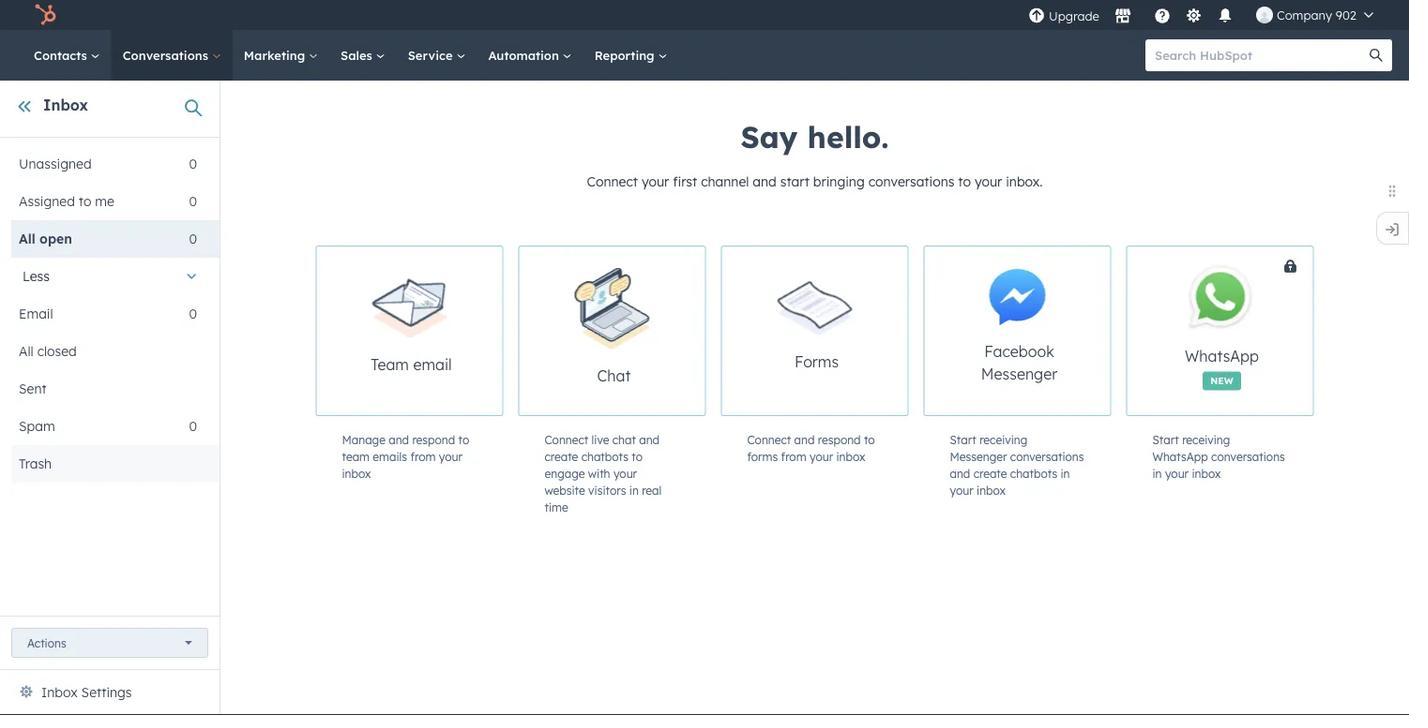Task type: describe. For each thing, give the bounding box(es) containing it.
channel
[[701, 174, 749, 190]]

connect your first channel and start bringing conversations to your inbox.
[[587, 174, 1043, 190]]

whatsapp inside checkbox
[[1185, 347, 1259, 366]]

reporting link
[[583, 30, 679, 81]]

settings image
[[1185, 8, 1202, 25]]

0 for unassigned
[[189, 156, 197, 172]]

notifications image
[[1217, 8, 1234, 25]]

connect and respond to forms from your inbox
[[747, 433, 875, 464]]

Search HubSpot search field
[[1145, 39, 1375, 71]]

website
[[545, 484, 585, 498]]

facebook messenger
[[981, 342, 1057, 384]]

0 for assigned to me
[[189, 193, 197, 210]]

bringing
[[813, 174, 865, 190]]

marketplaces button
[[1103, 0, 1143, 30]]

company 902 button
[[1245, 0, 1385, 30]]

settings link
[[1182, 5, 1205, 25]]

inbox.
[[1006, 174, 1043, 190]]

connect left first
[[587, 174, 638, 190]]

reporting
[[594, 47, 658, 63]]

from inside connect and respond to forms from your inbox
[[781, 450, 806, 464]]

0 for spam
[[189, 418, 197, 435]]

connect for chat
[[545, 433, 588, 447]]

and inside connect live chat and create chatbots to engage with your website visitors in real time
[[639, 433, 660, 447]]

search image
[[1370, 49, 1383, 62]]

sent button
[[11, 371, 197, 408]]

inbox inside the start receiving whatsapp conversations in your inbox
[[1192, 467, 1221, 481]]

trash
[[19, 456, 52, 472]]

create inside start receiving messenger conversations and create chatbots in your inbox
[[973, 467, 1007, 481]]

your inside start receiving messenger conversations and create chatbots in your inbox
[[950, 484, 973, 498]]

real
[[642, 484, 662, 498]]

new
[[1210, 375, 1233, 387]]

messenger inside checkbox
[[981, 365, 1057, 384]]

902
[[1336, 7, 1356, 23]]

email
[[413, 355, 452, 374]]

say hello.
[[741, 118, 889, 156]]

and inside manage and respond to team emails from your inbox
[[389, 433, 409, 447]]

connect for forms
[[747, 433, 791, 447]]

inbox settings
[[41, 685, 132, 701]]

to inside manage and respond to team emails from your inbox
[[458, 433, 469, 447]]

hello.
[[807, 118, 889, 156]]

say
[[741, 118, 798, 156]]

forms
[[747, 450, 778, 464]]

Forms checkbox
[[721, 246, 909, 417]]

visitors
[[588, 484, 626, 498]]

open
[[39, 231, 72, 247]]

closed
[[37, 343, 77, 360]]

spam
[[19, 418, 55, 435]]

manage and respond to team emails from your inbox
[[342, 433, 469, 481]]

help button
[[1146, 0, 1178, 30]]

assigned to me
[[19, 193, 114, 210]]

live
[[592, 433, 609, 447]]

receiving for messenger
[[980, 433, 1028, 447]]

me
[[95, 193, 114, 210]]

from inside manage and respond to team emails from your inbox
[[410, 450, 436, 464]]

hubspot image
[[34, 4, 56, 26]]

receiving for whatsapp
[[1182, 433, 1230, 447]]

and inside connect and respond to forms from your inbox
[[794, 433, 815, 447]]

messenger inside start receiving messenger conversations and create chatbots in your inbox
[[950, 450, 1007, 464]]

start for start receiving whatsapp conversations in your inbox
[[1152, 433, 1179, 447]]

less
[[23, 268, 50, 285]]

connect live chat and create chatbots to engage with your website visitors in real time
[[545, 433, 662, 515]]

automation
[[488, 47, 563, 63]]

forms
[[794, 353, 839, 372]]

all for all open
[[19, 231, 35, 247]]

mateo roberts image
[[1256, 7, 1273, 23]]

company
[[1277, 7, 1332, 23]]

unassigned
[[19, 156, 92, 172]]

to inside connect live chat and create chatbots to engage with your website visitors in real time
[[632, 450, 643, 464]]

all closed
[[19, 343, 77, 360]]

sales
[[341, 47, 376, 63]]

upgrade image
[[1028, 8, 1045, 25]]

team
[[342, 450, 370, 464]]

Facebook Messenger checkbox
[[924, 246, 1111, 417]]

settings
[[81, 685, 132, 701]]

manage
[[342, 433, 385, 447]]

inbox inside connect and respond to forms from your inbox
[[836, 450, 865, 464]]

upgrade
[[1049, 8, 1099, 24]]

email
[[19, 306, 53, 322]]

in inside the start receiving whatsapp conversations in your inbox
[[1152, 467, 1162, 481]]

sales link
[[329, 30, 397, 81]]



Task type: locate. For each thing, give the bounding box(es) containing it.
from right emails
[[410, 450, 436, 464]]

conversations link
[[111, 30, 232, 81]]

messenger
[[981, 365, 1057, 384], [950, 450, 1007, 464]]

all left "closed"
[[19, 343, 34, 360]]

marketing
[[244, 47, 309, 63]]

Team email checkbox
[[316, 246, 503, 417]]

1 horizontal spatial create
[[973, 467, 1007, 481]]

1 vertical spatial whatsapp
[[1152, 450, 1208, 464]]

0 horizontal spatial receiving
[[980, 433, 1028, 447]]

facebook
[[984, 342, 1054, 361]]

1 respond from the left
[[412, 433, 455, 447]]

2 all from the top
[[19, 343, 34, 360]]

in inside start receiving messenger conversations and create chatbots in your inbox
[[1061, 467, 1070, 481]]

Chat checkbox
[[518, 246, 706, 417]]

from
[[410, 450, 436, 464], [781, 450, 806, 464]]

your
[[642, 174, 669, 190], [975, 174, 1002, 190], [439, 450, 462, 464], [809, 450, 833, 464], [613, 467, 637, 481], [1165, 467, 1189, 481], [950, 484, 973, 498]]

respond inside manage and respond to team emails from your inbox
[[412, 433, 455, 447]]

contacts link
[[23, 30, 111, 81]]

0 horizontal spatial conversations
[[868, 174, 954, 190]]

0 horizontal spatial respond
[[412, 433, 455, 447]]

receiving down facebook messenger
[[980, 433, 1028, 447]]

1 horizontal spatial from
[[781, 450, 806, 464]]

0 vertical spatial all
[[19, 231, 35, 247]]

engage
[[545, 467, 585, 481]]

2 0 from the top
[[189, 193, 197, 210]]

inbox
[[836, 450, 865, 464], [342, 467, 371, 481], [1192, 467, 1221, 481], [977, 484, 1006, 498]]

chatbots inside connect live chat and create chatbots to engage with your website visitors in real time
[[581, 450, 629, 464]]

1 vertical spatial inbox
[[41, 685, 78, 701]]

marketplaces image
[[1114, 8, 1131, 25]]

receiving inside the start receiving whatsapp conversations in your inbox
[[1182, 433, 1230, 447]]

to
[[958, 174, 971, 190], [79, 193, 91, 210], [458, 433, 469, 447], [864, 433, 875, 447], [632, 450, 643, 464]]

inbox left 'settings'
[[41, 685, 78, 701]]

create
[[545, 450, 578, 464], [973, 467, 1007, 481]]

your inside manage and respond to team emails from your inbox
[[439, 450, 462, 464]]

start inside the start receiving whatsapp conversations in your inbox
[[1152, 433, 1179, 447]]

1 vertical spatial messenger
[[950, 450, 1007, 464]]

1 from from the left
[[410, 450, 436, 464]]

menu containing company 902
[[1026, 0, 1387, 30]]

respond for team email
[[412, 433, 455, 447]]

time
[[545, 500, 568, 515]]

1 horizontal spatial conversations
[[1010, 450, 1084, 464]]

and inside start receiving messenger conversations and create chatbots in your inbox
[[950, 467, 970, 481]]

to inside connect and respond to forms from your inbox
[[864, 433, 875, 447]]

1 all from the top
[[19, 231, 35, 247]]

actions
[[27, 637, 66, 651]]

whatsapp inside the start receiving whatsapp conversations in your inbox
[[1152, 450, 1208, 464]]

2 start from the left
[[1152, 433, 1179, 447]]

0 vertical spatial whatsapp
[[1185, 347, 1259, 366]]

1 vertical spatial all
[[19, 343, 34, 360]]

inbox for inbox settings
[[41, 685, 78, 701]]

company 902
[[1277, 7, 1356, 23]]

1 vertical spatial chatbots
[[1010, 467, 1057, 481]]

your inside connect and respond to forms from your inbox
[[809, 450, 833, 464]]

emails
[[373, 450, 407, 464]]

whatsapp
[[1185, 347, 1259, 366], [1152, 450, 1208, 464]]

all inside button
[[19, 343, 34, 360]]

1 receiving from the left
[[980, 433, 1028, 447]]

receiving inside start receiving messenger conversations and create chatbots in your inbox
[[980, 433, 1028, 447]]

your inside connect live chat and create chatbots to engage with your website visitors in real time
[[613, 467, 637, 481]]

marketing link
[[232, 30, 329, 81]]

1 horizontal spatial receiving
[[1182, 433, 1230, 447]]

chat
[[597, 366, 631, 385]]

contacts
[[34, 47, 91, 63]]

chatbots inside start receiving messenger conversations and create chatbots in your inbox
[[1010, 467, 1057, 481]]

all
[[19, 231, 35, 247], [19, 343, 34, 360]]

automation link
[[477, 30, 583, 81]]

0 horizontal spatial from
[[410, 450, 436, 464]]

all for all closed
[[19, 343, 34, 360]]

0 horizontal spatial chatbots
[[581, 450, 629, 464]]

1 horizontal spatial chatbots
[[1010, 467, 1057, 481]]

2 horizontal spatial in
[[1152, 467, 1162, 481]]

team
[[371, 355, 409, 374]]

connect up forms
[[747, 433, 791, 447]]

receiving down new at the right bottom of the page
[[1182, 433, 1230, 447]]

start receiving messenger conversations and create chatbots in your inbox
[[950, 433, 1084, 498]]

0 horizontal spatial in
[[629, 484, 639, 498]]

in inside connect live chat and create chatbots to engage with your website visitors in real time
[[629, 484, 639, 498]]

your inside the start receiving whatsapp conversations in your inbox
[[1165, 467, 1189, 481]]

from right forms
[[781, 450, 806, 464]]

first
[[673, 174, 697, 190]]

3 0 from the top
[[189, 231, 197, 247]]

respond inside connect and respond to forms from your inbox
[[818, 433, 861, 447]]

respond down forms
[[818, 433, 861, 447]]

4 0 from the top
[[189, 306, 197, 322]]

create inside connect live chat and create chatbots to engage with your website visitors in real time
[[545, 450, 578, 464]]

0 vertical spatial messenger
[[981, 365, 1057, 384]]

actions button
[[11, 629, 208, 659]]

1 vertical spatial create
[[973, 467, 1007, 481]]

start
[[950, 433, 976, 447], [1152, 433, 1179, 447]]

0 for all open
[[189, 231, 197, 247]]

0 horizontal spatial start
[[950, 433, 976, 447]]

1 start from the left
[[950, 433, 976, 447]]

service
[[408, 47, 456, 63]]

2 receiving from the left
[[1182, 433, 1230, 447]]

all open
[[19, 231, 72, 247]]

with
[[588, 467, 610, 481]]

inbox inside the inbox settings link
[[41, 685, 78, 701]]

menu
[[1026, 0, 1387, 30]]

help image
[[1154, 8, 1171, 25]]

trash button
[[11, 446, 197, 483]]

inbox for inbox
[[43, 96, 88, 114]]

None checkbox
[[1126, 246, 1383, 417]]

none checkbox containing whatsapp
[[1126, 246, 1383, 417]]

inbox settings link
[[41, 682, 132, 705]]

conversations
[[868, 174, 954, 190], [1010, 450, 1084, 464], [1211, 450, 1285, 464]]

1 horizontal spatial in
[[1061, 467, 1070, 481]]

respond right manage
[[412, 433, 455, 447]]

2 horizontal spatial conversations
[[1211, 450, 1285, 464]]

search button
[[1360, 39, 1392, 71]]

respond
[[412, 433, 455, 447], [818, 433, 861, 447]]

connect up engage
[[545, 433, 588, 447]]

receiving
[[980, 433, 1028, 447], [1182, 433, 1230, 447]]

1 horizontal spatial start
[[1152, 433, 1179, 447]]

0 vertical spatial inbox
[[43, 96, 88, 114]]

notifications button
[[1209, 0, 1241, 30]]

start for start receiving messenger conversations and create chatbots in your inbox
[[950, 433, 976, 447]]

chatbots
[[581, 450, 629, 464], [1010, 467, 1057, 481]]

chat
[[612, 433, 636, 447]]

2 respond from the left
[[818, 433, 861, 447]]

conversations for start receiving whatsapp conversations in your inbox
[[1211, 450, 1285, 464]]

sent
[[19, 381, 47, 397]]

1 0 from the top
[[189, 156, 197, 172]]

inbox
[[43, 96, 88, 114], [41, 685, 78, 701]]

conversations
[[123, 47, 212, 63]]

hubspot link
[[23, 4, 70, 26]]

0
[[189, 156, 197, 172], [189, 193, 197, 210], [189, 231, 197, 247], [189, 306, 197, 322], [189, 418, 197, 435]]

5 0 from the top
[[189, 418, 197, 435]]

inbox inside manage and respond to team emails from your inbox
[[342, 467, 371, 481]]

all left the open on the left top of the page
[[19, 231, 35, 247]]

0 horizontal spatial create
[[545, 450, 578, 464]]

connect
[[587, 174, 638, 190], [545, 433, 588, 447], [747, 433, 791, 447]]

inbox down contacts link
[[43, 96, 88, 114]]

start inside start receiving messenger conversations and create chatbots in your inbox
[[950, 433, 976, 447]]

respond for forms
[[818, 433, 861, 447]]

assigned
[[19, 193, 75, 210]]

start receiving whatsapp conversations in your inbox
[[1152, 433, 1285, 481]]

service link
[[397, 30, 477, 81]]

connect inside connect live chat and create chatbots to engage with your website visitors in real time
[[545, 433, 588, 447]]

whatsapp new
[[1185, 347, 1259, 387]]

connect inside connect and respond to forms from your inbox
[[747, 433, 791, 447]]

conversations inside the start receiving whatsapp conversations in your inbox
[[1211, 450, 1285, 464]]

all closed button
[[11, 333, 197, 371]]

start
[[780, 174, 810, 190]]

2 from from the left
[[781, 450, 806, 464]]

team email
[[371, 355, 452, 374]]

1 horizontal spatial respond
[[818, 433, 861, 447]]

inbox inside start receiving messenger conversations and create chatbots in your inbox
[[977, 484, 1006, 498]]

in
[[1061, 467, 1070, 481], [1152, 467, 1162, 481], [629, 484, 639, 498]]

conversations for start receiving messenger conversations and create chatbots in your inbox
[[1010, 450, 1084, 464]]

and
[[753, 174, 777, 190], [389, 433, 409, 447], [639, 433, 660, 447], [794, 433, 815, 447], [950, 467, 970, 481]]

0 vertical spatial create
[[545, 450, 578, 464]]

0 vertical spatial chatbots
[[581, 450, 629, 464]]

conversations inside start receiving messenger conversations and create chatbots in your inbox
[[1010, 450, 1084, 464]]

0 for email
[[189, 306, 197, 322]]



Task type: vqa. For each thing, say whether or not it's contained in the screenshot.
New
yes



